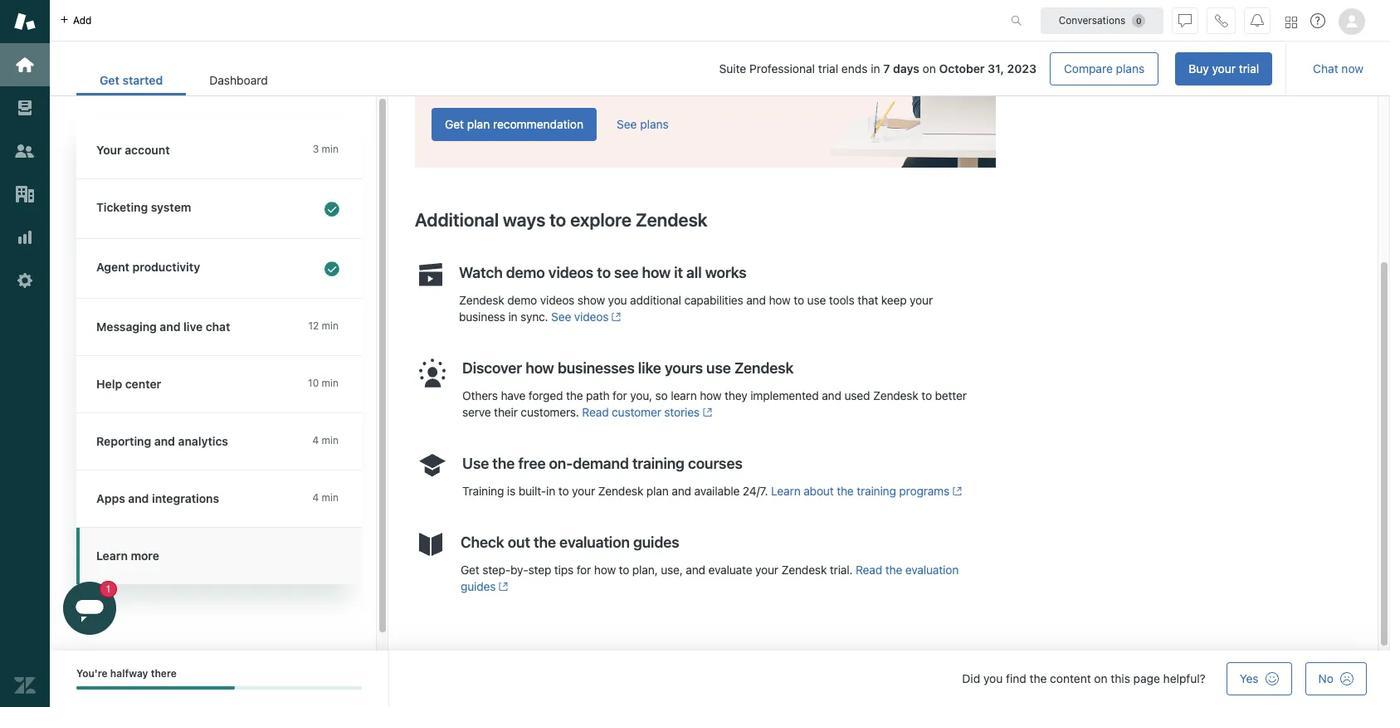 Task type: locate. For each thing, give the bounding box(es) containing it.
customer down you,
[[612, 405, 662, 419]]

to left better
[[922, 388, 932, 403]]

zendesk right used in the right of the page
[[873, 388, 919, 403]]

and left "live"
[[160, 320, 181, 334]]

1 horizontal spatial see
[[617, 117, 637, 131]]

0 vertical spatial get
[[100, 73, 119, 87]]

(opens in a new tab) image for zendesk
[[700, 408, 713, 418]]

step-
[[483, 563, 511, 577]]

get for get step-by-step tips for how to plan, use, and evaluate your zendesk trial.
[[461, 563, 480, 577]]

tab list containing get started
[[76, 65, 291, 95]]

see plans button
[[617, 117, 669, 132]]

that left keep
[[858, 293, 879, 307]]

1 horizontal spatial customer
[[612, 405, 662, 419]]

0 vertical spatial guides
[[633, 534, 680, 551]]

2 4 min from the top
[[313, 492, 339, 504]]

1 horizontal spatial in
[[546, 484, 556, 498]]

find the complete customer service solution that fits your company.
[[440, 71, 795, 85]]

use inside zendesk demo videos show you additional capabilities and how to use tools that keep your business in sync.
[[808, 293, 826, 307]]

trial left ends
[[818, 61, 839, 76]]

zendesk inside others have forged the path for you, so learn how they implemented and used zendesk to better serve their customers.
[[873, 388, 919, 403]]

for left you,
[[613, 388, 627, 403]]

on
[[923, 61, 936, 76], [1095, 672, 1108, 686]]

0 vertical spatial 4 min
[[313, 434, 339, 447]]

on left this
[[1095, 672, 1108, 686]]

get inside button
[[445, 117, 464, 131]]

on right days
[[923, 61, 936, 76]]

get plan recommendation
[[445, 117, 584, 131]]

0 horizontal spatial trial
[[818, 61, 839, 76]]

forged
[[529, 388, 563, 403]]

1 min from the top
[[322, 143, 339, 155]]

1 horizontal spatial plan
[[647, 484, 669, 498]]

evaluation inside read the evaluation guides
[[906, 563, 959, 577]]

learn right 24/7.
[[771, 484, 801, 498]]

no
[[1319, 672, 1334, 686]]

trial down the notifications image
[[1239, 61, 1260, 76]]

2 trial from the left
[[1239, 61, 1260, 76]]

get for get plan recommendation
[[445, 117, 464, 131]]

your right evaluate
[[756, 563, 779, 577]]

customer left service
[[537, 71, 587, 85]]

buy
[[1189, 61, 1209, 76]]

by-
[[511, 563, 529, 577]]

zendesk up business
[[459, 293, 505, 307]]

read the evaluation guides link
[[461, 563, 959, 594]]

to left tools
[[794, 293, 804, 307]]

4 min for integrations
[[313, 492, 339, 504]]

(opens in a new tab) image
[[609, 312, 622, 322], [700, 408, 713, 418], [950, 487, 963, 497], [496, 582, 509, 592]]

their
[[494, 405, 518, 419]]

your down demand
[[572, 484, 595, 498]]

get started
[[100, 73, 163, 87]]

you inside footer
[[984, 672, 1003, 686]]

additional
[[630, 293, 682, 307]]

add button
[[50, 0, 102, 41]]

0 horizontal spatial evaluation
[[560, 534, 630, 551]]

your inside zendesk demo videos show you additional capabilities and how to use tools that keep your business in sync.
[[910, 293, 933, 307]]

help
[[96, 377, 122, 391]]

section containing suite professional trial ends in
[[304, 52, 1273, 86]]

in left sync. on the left top of the page
[[509, 310, 518, 324]]

min
[[322, 143, 339, 155], [322, 320, 339, 332], [322, 377, 339, 389], [322, 434, 339, 447], [322, 492, 339, 504]]

zendesk support image
[[14, 11, 36, 32]]

use up they
[[707, 359, 731, 377]]

0 horizontal spatial on
[[923, 61, 936, 76]]

to left see
[[597, 264, 611, 281]]

2 min from the top
[[322, 320, 339, 332]]

guides
[[633, 534, 680, 551], [461, 579, 496, 594]]

0 vertical spatial plans
[[1116, 61, 1145, 76]]

1 4 from the top
[[313, 434, 319, 447]]

demo for watch
[[506, 264, 545, 281]]

guides down step-
[[461, 579, 496, 594]]

1 vertical spatial 4 min
[[313, 492, 339, 504]]

recommendation
[[493, 117, 584, 131]]

min for messaging and live chat
[[322, 320, 339, 332]]

1 vertical spatial see
[[551, 310, 571, 324]]

plans for compare plans
[[1116, 61, 1145, 76]]

videos inside zendesk demo videos show you additional capabilities and how to use tools that keep your business in sync.
[[540, 293, 575, 307]]

guides up get step-by-step tips for how to plan, use, and evaluate your zendesk trial.
[[633, 534, 680, 551]]

now
[[1342, 61, 1364, 76]]

learn more
[[96, 549, 159, 563]]

0 horizontal spatial see
[[551, 310, 571, 324]]

use left tools
[[808, 293, 826, 307]]

and left used in the right of the page
[[822, 388, 842, 403]]

training left "programs"
[[857, 484, 897, 498]]

0 horizontal spatial customer
[[537, 71, 587, 85]]

0 horizontal spatial in
[[509, 310, 518, 324]]

1 horizontal spatial for
[[613, 388, 627, 403]]

october
[[939, 61, 985, 76]]

tab list
[[76, 65, 291, 95]]

2 vertical spatial in
[[546, 484, 556, 498]]

plans inside compare plans button
[[1116, 61, 1145, 76]]

demo right watch
[[506, 264, 545, 281]]

1 vertical spatial customer
[[612, 405, 662, 419]]

watch demo videos to see how it all works
[[459, 264, 747, 281]]

to down on-
[[559, 484, 569, 498]]

and left available
[[672, 484, 692, 498]]

how left tools
[[769, 293, 791, 307]]

show
[[578, 293, 605, 307]]

see
[[614, 264, 639, 281]]

1 vertical spatial that
[[858, 293, 879, 307]]

1 vertical spatial videos
[[540, 293, 575, 307]]

1 vertical spatial demo
[[508, 293, 537, 307]]

for for evaluation
[[577, 563, 591, 577]]

to right ways
[[550, 209, 566, 231]]

0 vertical spatial for
[[613, 388, 627, 403]]

(opens in a new tab) image inside the learn about the training programs link
[[950, 487, 963, 497]]

the inside footer
[[1030, 672, 1047, 686]]

1 vertical spatial guides
[[461, 579, 496, 594]]

1 horizontal spatial that
[[858, 293, 879, 307]]

main element
[[0, 0, 50, 707]]

zendesk image
[[14, 675, 36, 697]]

discover how businesses like yours use zendesk
[[462, 359, 794, 377]]

0 vertical spatial demo
[[506, 264, 545, 281]]

0 horizontal spatial you
[[608, 293, 627, 307]]

4 min from the top
[[322, 434, 339, 447]]

0 vertical spatial on
[[923, 61, 936, 76]]

plan down complete
[[467, 117, 490, 131]]

in inside zendesk demo videos show you additional capabilities and how to use tools that keep your business in sync.
[[509, 310, 518, 324]]

plans for see plans
[[640, 117, 669, 131]]

learn more button
[[76, 528, 359, 575]]

1 vertical spatial for
[[577, 563, 591, 577]]

0 vertical spatial plan
[[467, 117, 490, 131]]

31,
[[988, 61, 1005, 76]]

plan left available
[[647, 484, 669, 498]]

guides inside read the evaluation guides
[[461, 579, 496, 594]]

your right keep
[[910, 293, 933, 307]]

you right did
[[984, 672, 1003, 686]]

for for like
[[613, 388, 627, 403]]

0 horizontal spatial read
[[582, 405, 609, 419]]

section
[[304, 52, 1273, 86]]

0 vertical spatial evaluation
[[560, 534, 630, 551]]

(opens in a new tab) image inside "see videos" 'link'
[[609, 312, 622, 322]]

1 vertical spatial learn
[[96, 549, 128, 563]]

get help image
[[1311, 13, 1326, 28]]

trial inside button
[[1239, 61, 1260, 76]]

4
[[313, 434, 319, 447], [313, 492, 319, 504]]

your right fits
[[718, 71, 741, 85]]

1 vertical spatial 4
[[313, 492, 319, 504]]

videos up see videos
[[540, 293, 575, 307]]

button displays agent's chat status as invisible. image
[[1179, 14, 1192, 27]]

how left they
[[700, 388, 722, 403]]

1 horizontal spatial use
[[808, 293, 826, 307]]

0 horizontal spatial use
[[707, 359, 731, 377]]

1 horizontal spatial guides
[[633, 534, 680, 551]]

read for guides
[[856, 563, 883, 577]]

get down find
[[445, 117, 464, 131]]

1 horizontal spatial learn
[[771, 484, 801, 498]]

helpful?
[[1164, 672, 1206, 686]]

your account heading
[[76, 122, 362, 179]]

explore
[[570, 209, 632, 231]]

plans right compare
[[1116, 61, 1145, 76]]

suite professional trial ends in 7 days on october 31, 2023
[[719, 61, 1037, 76]]

1 vertical spatial plans
[[640, 117, 669, 131]]

1 vertical spatial training
[[857, 484, 897, 498]]

1 trial from the left
[[818, 61, 839, 76]]

2 vertical spatial get
[[461, 563, 480, 577]]

training
[[633, 455, 685, 472], [857, 484, 897, 498]]

10 min
[[308, 377, 339, 389]]

0 vertical spatial use
[[808, 293, 826, 307]]

0 vertical spatial learn
[[771, 484, 801, 498]]

zendesk down use the free on-demand training courses
[[598, 484, 644, 498]]

demo inside zendesk demo videos show you additional capabilities and how to use tools that keep your business in sync.
[[508, 293, 537, 307]]

see inside see plans button
[[617, 117, 637, 131]]

text image
[[830, 13, 996, 168]]

0 vertical spatial videos
[[549, 264, 594, 281]]

analytics
[[178, 434, 228, 448]]

1 vertical spatial get
[[445, 117, 464, 131]]

0 vertical spatial in
[[871, 61, 881, 76]]

others
[[462, 388, 498, 403]]

learn
[[671, 388, 697, 403]]

1 horizontal spatial evaluation
[[906, 563, 959, 577]]

0 horizontal spatial for
[[577, 563, 591, 577]]

4 min for analytics
[[313, 434, 339, 447]]

1 horizontal spatial plans
[[1116, 61, 1145, 76]]

check
[[461, 534, 504, 551]]

admin image
[[14, 270, 36, 291]]

in
[[871, 61, 881, 76], [509, 310, 518, 324], [546, 484, 556, 498]]

see
[[617, 117, 637, 131], [551, 310, 571, 324]]

system
[[151, 200, 191, 214]]

0 vertical spatial customer
[[537, 71, 587, 85]]

1 vertical spatial read
[[856, 563, 883, 577]]

you right show
[[608, 293, 627, 307]]

1 horizontal spatial trial
[[1239, 61, 1260, 76]]

see for see plans
[[617, 117, 637, 131]]

read down path at the left
[[582, 405, 609, 419]]

1 vertical spatial you
[[984, 672, 1003, 686]]

videos up show
[[549, 264, 594, 281]]

plans inside see plans button
[[640, 117, 669, 131]]

programs
[[900, 484, 950, 498]]

1 horizontal spatial you
[[984, 672, 1003, 686]]

training up training is built-in to your zendesk plan and available 24/7.
[[633, 455, 685, 472]]

10
[[308, 377, 319, 389]]

videos
[[549, 264, 594, 281], [540, 293, 575, 307], [574, 310, 609, 324]]

0 horizontal spatial learn
[[96, 549, 128, 563]]

sync.
[[521, 310, 548, 324]]

evaluate
[[709, 563, 753, 577]]

get left started
[[100, 73, 119, 87]]

did you find the content on this page helpful?
[[963, 672, 1206, 686]]

business
[[459, 310, 506, 324]]

2 4 from the top
[[313, 492, 319, 504]]

0 vertical spatial you
[[608, 293, 627, 307]]

integrations
[[152, 492, 219, 506]]

courses
[[688, 455, 743, 472]]

get left step-
[[461, 563, 480, 577]]

in left 7
[[871, 61, 881, 76]]

get started image
[[14, 54, 36, 76]]

suite
[[719, 61, 747, 76]]

trial for professional
[[818, 61, 839, 76]]

additional
[[415, 209, 499, 231]]

0 horizontal spatial plans
[[640, 117, 669, 131]]

see right sync. on the left top of the page
[[551, 310, 571, 324]]

in down on-
[[546, 484, 556, 498]]

center
[[125, 377, 161, 391]]

to inside others have forged the path for you, so learn how they implemented and used zendesk to better serve their customers.
[[922, 388, 932, 403]]

apps and integrations
[[96, 492, 219, 506]]

1 horizontal spatial read
[[856, 563, 883, 577]]

0 vertical spatial see
[[617, 117, 637, 131]]

read inside read the evaluation guides
[[856, 563, 883, 577]]

5 min from the top
[[322, 492, 339, 504]]

2 horizontal spatial in
[[871, 61, 881, 76]]

works
[[706, 264, 747, 281]]

capabilities
[[685, 293, 744, 307]]

1 horizontal spatial on
[[1095, 672, 1108, 686]]

have
[[501, 388, 526, 403]]

check out the evaluation guides
[[461, 534, 680, 551]]

min inside your account heading
[[322, 143, 339, 155]]

1 horizontal spatial training
[[857, 484, 897, 498]]

0 horizontal spatial guides
[[461, 579, 496, 594]]

evaluation up the tips
[[560, 534, 630, 551]]

learn inside 'dropdown button'
[[96, 549, 128, 563]]

0 horizontal spatial that
[[675, 71, 696, 85]]

see down find the complete customer service solution that fits your company.
[[617, 117, 637, 131]]

videos down show
[[574, 310, 609, 324]]

0 vertical spatial training
[[633, 455, 685, 472]]

that
[[675, 71, 696, 85], [858, 293, 879, 307]]

to inside zendesk demo videos show you additional capabilities and how to use tools that keep your business in sync.
[[794, 293, 804, 307]]

(opens in a new tab) image inside read customer stories link
[[700, 408, 713, 418]]

progress-bar progress bar
[[76, 687, 362, 690]]

and down works
[[747, 293, 766, 307]]

your right the buy
[[1213, 61, 1236, 76]]

1 vertical spatial on
[[1095, 672, 1108, 686]]

plans down "solution"
[[640, 117, 669, 131]]

for
[[613, 388, 627, 403], [577, 563, 591, 577]]

your
[[1213, 61, 1236, 76], [718, 71, 741, 85], [910, 293, 933, 307], [572, 484, 595, 498], [756, 563, 779, 577]]

reporting image
[[14, 227, 36, 248]]

demand
[[573, 455, 629, 472]]

zendesk up implemented
[[735, 359, 794, 377]]

for right the tips
[[577, 563, 591, 577]]

you
[[608, 293, 627, 307], [984, 672, 1003, 686]]

built-
[[519, 484, 546, 498]]

12 min
[[308, 320, 339, 332]]

views image
[[14, 97, 36, 119]]

for inside others have forged the path for you, so learn how they implemented and used zendesk to better serve their customers.
[[613, 388, 627, 403]]

demo up sync. on the left top of the page
[[508, 293, 537, 307]]

get
[[100, 73, 119, 87], [445, 117, 464, 131], [461, 563, 480, 577]]

ticketing
[[96, 200, 148, 214]]

read right the trial.
[[856, 563, 883, 577]]

1 4 min from the top
[[313, 434, 339, 447]]

that left fits
[[675, 71, 696, 85]]

1 vertical spatial in
[[509, 310, 518, 324]]

serve
[[462, 405, 491, 419]]

to left plan,
[[619, 563, 630, 577]]

messaging
[[96, 320, 157, 334]]

see plans
[[617, 117, 669, 131]]

service
[[590, 71, 628, 85]]

customer
[[537, 71, 587, 85], [612, 405, 662, 419]]

0 vertical spatial 4
[[313, 434, 319, 447]]

learn for learn more
[[96, 549, 128, 563]]

learn left more
[[96, 549, 128, 563]]

and
[[747, 293, 766, 307], [160, 320, 181, 334], [822, 388, 842, 403], [154, 434, 175, 448], [672, 484, 692, 498], [128, 492, 149, 506], [686, 563, 706, 577]]

footer
[[50, 651, 1391, 707]]

0 horizontal spatial plan
[[467, 117, 490, 131]]

0 vertical spatial read
[[582, 405, 609, 419]]

3 min from the top
[[322, 377, 339, 389]]

1 vertical spatial evaluation
[[906, 563, 959, 577]]

evaluation down "programs"
[[906, 563, 959, 577]]



Task type: vqa. For each thing, say whether or not it's contained in the screenshot.
Time zone -
no



Task type: describe. For each thing, give the bounding box(es) containing it.
apps
[[96, 492, 125, 506]]

dashboard tab
[[186, 65, 291, 95]]

account
[[125, 143, 170, 157]]

trial for your
[[1239, 61, 1260, 76]]

you,
[[630, 388, 653, 403]]

0 vertical spatial that
[[675, 71, 696, 85]]

better
[[935, 388, 967, 403]]

agent productivity
[[96, 260, 200, 274]]

2023
[[1008, 61, 1037, 76]]

how up forged
[[526, 359, 554, 377]]

min for your account
[[322, 143, 339, 155]]

how left plan,
[[594, 563, 616, 577]]

0 horizontal spatial training
[[633, 455, 685, 472]]

days
[[893, 61, 920, 76]]

you're
[[76, 668, 108, 680]]

this
[[1111, 672, 1131, 686]]

training is built-in to your zendesk plan and available 24/7.
[[462, 484, 771, 498]]

stories
[[665, 405, 700, 419]]

footer containing did you find the content on this page helpful?
[[50, 651, 1391, 707]]

like
[[638, 359, 662, 377]]

October 31, 2023 text field
[[939, 61, 1037, 76]]

businesses
[[558, 359, 635, 377]]

page
[[1134, 672, 1161, 686]]

(opens in a new tab) image for courses
[[950, 487, 963, 497]]

zendesk up it
[[636, 209, 708, 231]]

learn about the training programs link
[[771, 484, 963, 498]]

you're halfway there
[[76, 668, 177, 680]]

messaging and live chat
[[96, 320, 230, 334]]

the inside read the evaluation guides
[[886, 563, 903, 577]]

live
[[184, 320, 203, 334]]

help center
[[96, 377, 161, 391]]

yes button
[[1227, 663, 1292, 696]]

how left it
[[642, 264, 671, 281]]

conversations button
[[1041, 7, 1164, 34]]

min for apps and integrations
[[322, 492, 339, 504]]

buy your trial button
[[1176, 52, 1273, 86]]

7
[[884, 61, 890, 76]]

plan,
[[633, 563, 658, 577]]

get for get started
[[100, 73, 119, 87]]

ticketing system
[[96, 200, 191, 214]]

that inside zendesk demo videos show you additional capabilities and how to use tools that keep your business in sync.
[[858, 293, 879, 307]]

videos for show
[[540, 293, 575, 307]]

used
[[845, 388, 870, 403]]

they
[[725, 388, 748, 403]]

12
[[308, 320, 319, 332]]

2 vertical spatial videos
[[574, 310, 609, 324]]

implemented
[[751, 388, 819, 403]]

zendesk products image
[[1286, 16, 1298, 28]]

compare plans
[[1064, 61, 1145, 76]]

4 for reporting and analytics
[[313, 434, 319, 447]]

the inside others have forged the path for you, so learn how they implemented and used zendesk to better serve their customers.
[[566, 388, 583, 403]]

your account
[[96, 143, 170, 157]]

reporting
[[96, 434, 151, 448]]

training
[[462, 484, 504, 498]]

fits
[[699, 71, 715, 85]]

trial.
[[830, 563, 853, 577]]

(opens in a new tab) image inside read the evaluation guides link
[[496, 582, 509, 592]]

on inside footer
[[1095, 672, 1108, 686]]

and right apps
[[128, 492, 149, 506]]

is
[[507, 484, 516, 498]]

conversations
[[1059, 14, 1126, 26]]

3
[[313, 143, 319, 155]]

did
[[963, 672, 981, 686]]

24/7.
[[743, 484, 768, 498]]

4 for apps and integrations
[[313, 492, 319, 504]]

see for see videos
[[551, 310, 571, 324]]

and right use,
[[686, 563, 706, 577]]

1 vertical spatial use
[[707, 359, 731, 377]]

agent
[[96, 260, 130, 274]]

step
[[529, 563, 552, 577]]

zendesk left the trial.
[[782, 563, 827, 577]]

complete
[[485, 71, 534, 85]]

you inside zendesk demo videos show you additional capabilities and how to use tools that keep your business in sync.
[[608, 293, 627, 307]]

no button
[[1306, 663, 1367, 696]]

progress bar image
[[76, 687, 235, 690]]

use
[[462, 455, 489, 472]]

min for help center
[[322, 377, 339, 389]]

your inside button
[[1213, 61, 1236, 76]]

read for yours
[[582, 405, 609, 419]]

free
[[518, 455, 546, 472]]

ends
[[842, 61, 868, 76]]

use,
[[661, 563, 683, 577]]

videos for to
[[549, 264, 594, 281]]

notifications image
[[1251, 14, 1264, 27]]

company.
[[744, 71, 795, 85]]

started
[[122, 73, 163, 87]]

on inside "section"
[[923, 61, 936, 76]]

organizations image
[[14, 183, 36, 205]]

and inside others have forged the path for you, so learn how they implemented and used zendesk to better serve their customers.
[[822, 388, 842, 403]]

read customer stories
[[582, 405, 700, 419]]

so
[[656, 388, 668, 403]]

how inside zendesk demo videos show you additional capabilities and how to use tools that keep your business in sync.
[[769, 293, 791, 307]]

zendesk demo videos show you additional capabilities and how to use tools that keep your business in sync.
[[459, 293, 933, 324]]

get plan recommendation button
[[432, 108, 597, 141]]

more
[[131, 549, 159, 563]]

and inside zendesk demo videos show you additional capabilities and how to use tools that keep your business in sync.
[[747, 293, 766, 307]]

learn for learn about the training programs
[[771, 484, 801, 498]]

your
[[96, 143, 122, 157]]

1 vertical spatial plan
[[647, 484, 669, 498]]

zendesk inside zendesk demo videos show you additional capabilities and how to use tools that keep your business in sync.
[[459, 293, 505, 307]]

dashboard
[[209, 73, 268, 87]]

agent productivity button
[[76, 239, 359, 298]]

min for reporting and analytics
[[322, 434, 339, 447]]

customers image
[[14, 140, 36, 162]]

and left the analytics
[[154, 434, 175, 448]]

compare plans button
[[1050, 52, 1159, 86]]

read the evaluation guides
[[461, 563, 959, 594]]

add
[[73, 14, 92, 26]]

additional ways to explore zendesk
[[415, 209, 708, 231]]

on-
[[549, 455, 573, 472]]

demo for zendesk
[[508, 293, 537, 307]]

plan inside button
[[467, 117, 490, 131]]

productivity
[[132, 260, 200, 274]]

professional
[[750, 61, 815, 76]]

find
[[1006, 672, 1027, 686]]

it
[[674, 264, 683, 281]]

(opens in a new tab) image for it
[[609, 312, 622, 322]]

available
[[695, 484, 740, 498]]

tips
[[555, 563, 574, 577]]

keep
[[882, 293, 907, 307]]

how inside others have forged the path for you, so learn how they implemented and used zendesk to better serve their customers.
[[700, 388, 722, 403]]

tools
[[829, 293, 855, 307]]



